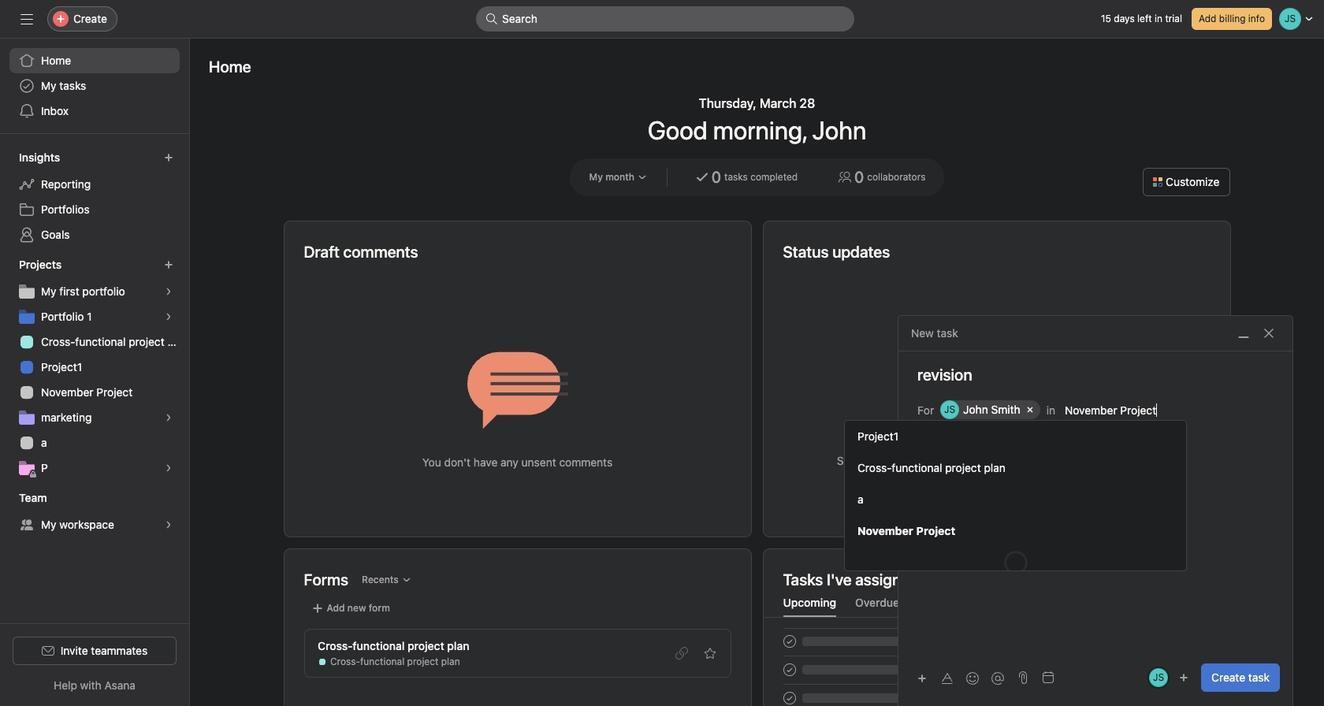 Task type: describe. For each thing, give the bounding box(es) containing it.
hide sidebar image
[[20, 13, 33, 25]]

insert an object image
[[917, 674, 927, 683]]

Project text field
[[1065, 400, 1186, 419]]

prominent image
[[486, 13, 498, 25]]

insights element
[[0, 143, 189, 251]]

see details, my first portfolio image
[[164, 287, 173, 296]]

global element
[[0, 39, 189, 133]]

projects element
[[0, 251, 189, 484]]

emoji image
[[966, 672, 979, 685]]

copy form link image
[[675, 647, 688, 660]]

close image
[[1263, 327, 1275, 340]]

formatting image
[[941, 672, 954, 685]]



Task type: vqa. For each thing, say whether or not it's contained in the screenshot.
HIDE SIDEBAR 'icon'
yes



Task type: locate. For each thing, give the bounding box(es) containing it.
new insights image
[[164, 153, 173, 162]]

see details, p image
[[164, 463, 173, 473]]

select due date image
[[1042, 672, 1055, 684]]

see details, portfolio 1 image
[[164, 312, 173, 322]]

at mention image
[[992, 672, 1004, 685]]

new project or portfolio image
[[164, 260, 173, 270]]

Task name text field
[[899, 364, 1293, 386]]

dialog
[[899, 316, 1293, 706]]

list box
[[476, 6, 854, 32]]

add or remove collaborators from this task image
[[1179, 673, 1189, 683]]

see details, my workspace image
[[164, 520, 173, 530]]

attach a file or paste an image image
[[1017, 672, 1029, 684]]

teams element
[[0, 484, 189, 541]]

minimize image
[[1237, 327, 1250, 340]]

toolbar
[[911, 666, 1012, 689]]

see details, marketing image
[[164, 413, 173, 422]]

add to favorites image
[[703, 647, 716, 660]]



